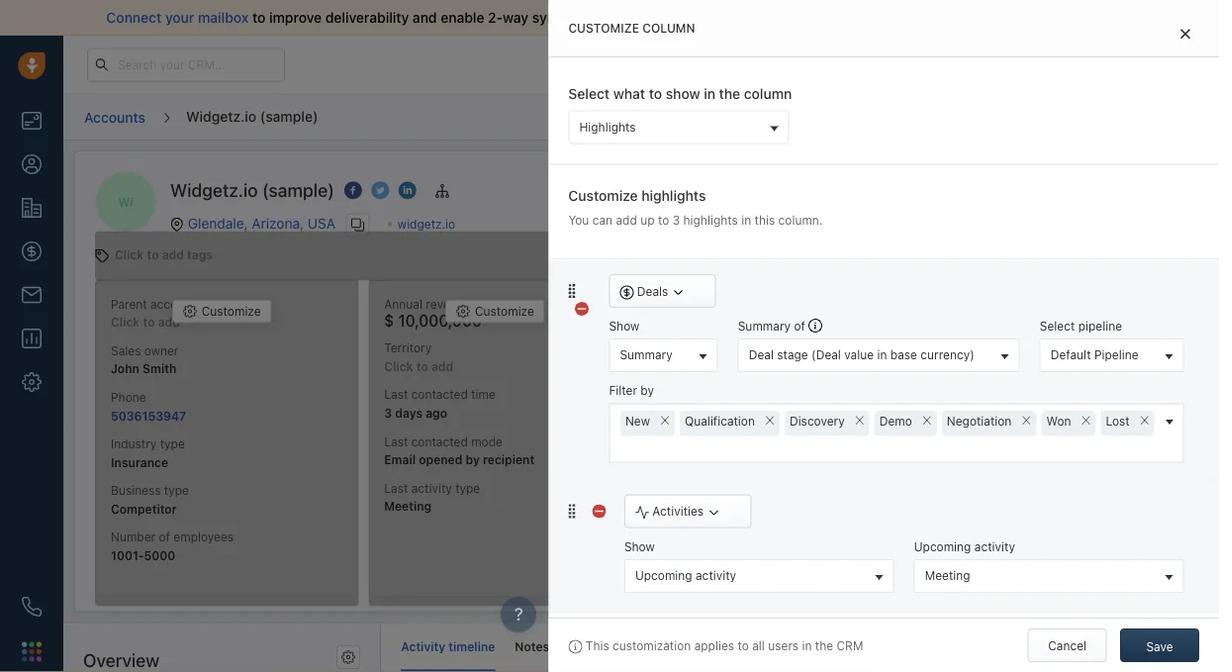 Task type: locate. For each thing, give the bounding box(es) containing it.
can
[[593, 213, 613, 227]]

send email image
[[1024, 57, 1038, 73]]

( right meetings
[[717, 639, 722, 653]]

of right sync at the top left of the page
[[567, 9, 580, 26]]

1 move image from the top
[[565, 284, 579, 298]]

click
[[115, 248, 144, 262]]

× button right new
[[654, 408, 674, 430]]

( for meetings
[[717, 639, 722, 653]]

new
[[625, 413, 649, 427]]

3 ) from the left
[[728, 639, 733, 653]]

1 horizontal spatial activity
[[917, 639, 961, 653]]

tags
[[187, 248, 213, 262], [654, 249, 678, 263]]

1 right tasks
[[629, 639, 635, 653]]

× left 'won'
[[1021, 408, 1031, 429]]

down arrow image right deals
[[671, 285, 685, 299]]

all
[[753, 639, 765, 652]]

qualification
[[684, 413, 754, 427]]

email
[[584, 9, 619, 26]]

1 vertical spatial down arrow image
[[707, 506, 721, 520]]

× right demo
[[921, 408, 932, 429]]

summary inside summary 'button'
[[620, 348, 672, 362]]

up
[[641, 213, 655, 227]]

select for select what to show in the column
[[569, 86, 610, 102]]

3 1 from the left
[[722, 639, 728, 653]]

4 × from the left
[[921, 408, 932, 429]]

pipeline
[[1078, 319, 1122, 333]]

notes ( 1 )
[[515, 639, 568, 653]]

1 horizontal spatial down arrow image
[[707, 506, 721, 520]]

1 horizontal spatial customize button
[[446, 299, 545, 323]]

4 × button from the left
[[917, 408, 936, 430]]

7 × from the left
[[1139, 408, 1149, 429]]

× button right lost
[[1134, 408, 1154, 430]]

0 vertical spatial select
[[569, 86, 610, 102]]

0 vertical spatial summary
[[738, 319, 791, 333]]

widgetz.io up the glendale,
[[170, 180, 258, 201]]

(sample) down improve on the top left of page
[[260, 108, 318, 124]]

show
[[609, 319, 639, 333], [624, 540, 655, 553]]

down arrow image for deals
[[671, 285, 685, 299]]

0 horizontal spatial activity
[[696, 569, 736, 582]]

2 horizontal spatial activity
[[974, 540, 1015, 553]]

conversations.
[[622, 9, 718, 26]]

value
[[844, 348, 874, 362]]

× left demo
[[854, 408, 864, 429]]

0 horizontal spatial of
[[567, 9, 580, 26]]

activity down the company
[[974, 540, 1015, 553]]

1 ) from the left
[[564, 639, 568, 653]]

1 vertical spatial column
[[744, 86, 792, 102]]

highlights up 3 on the top
[[642, 187, 706, 203]]

× for demo
[[921, 408, 932, 429]]

) left "all"
[[728, 639, 733, 653]]

1 vertical spatial show
[[624, 540, 655, 553]]

1 horizontal spatial tags
[[654, 249, 678, 263]]

down arrow image
[[671, 285, 685, 299], [707, 506, 721, 520]]

activity
[[401, 639, 446, 653]]

customize for first customize button
[[202, 304, 261, 318]]

tags down the glendale,
[[187, 248, 213, 262]]

connect
[[106, 9, 162, 26]]

1 horizontal spatial )
[[635, 639, 640, 653]]

phone image
[[22, 597, 42, 617]]

0 horizontal spatial (
[[553, 639, 558, 653]]

1 horizontal spatial sales
[[1120, 520, 1149, 534]]

the left the crm
[[816, 639, 834, 652]]

0 vertical spatial a
[[1032, 503, 1039, 517]]

1 horizontal spatial the
[[816, 639, 834, 652]]

select up highlights
[[569, 86, 610, 102]]

) right tasks
[[635, 639, 640, 653]]

widgetz.io (sample) down search your crm... text field
[[186, 108, 318, 124]]

6 × button from the left
[[1076, 408, 1096, 430]]

show down deals
[[609, 319, 639, 333]]

(sample)
[[260, 108, 318, 124], [262, 180, 335, 201]]

( right notes
[[553, 639, 558, 653]]

you
[[569, 213, 589, 227]]

0 horizontal spatial customize button
[[172, 299, 272, 323]]

way
[[503, 9, 529, 26]]

facebook circled image
[[344, 180, 362, 201]]

demo
[[879, 413, 912, 427]]

1 horizontal spatial upcoming activity
[[914, 540, 1015, 553]]

1 vertical spatial of
[[794, 319, 805, 333]]

in left 21
[[757, 58, 766, 71]]

and
[[413, 9, 437, 26]]

activity timeline
[[401, 639, 495, 653]]

explore plans link
[[835, 52, 934, 76]]

1 × button from the left
[[654, 408, 674, 430]]

×
[[659, 408, 670, 429], [764, 408, 774, 429], [854, 408, 864, 429], [921, 408, 932, 429], [1021, 408, 1031, 429], [1080, 408, 1091, 429], [1139, 408, 1149, 429]]

1 horizontal spatial 1
[[629, 639, 635, 653]]

1 horizontal spatial upcoming
[[914, 540, 971, 553]]

1 customize button from the left
[[172, 299, 272, 323]]

2 1 from the left
[[629, 639, 635, 653]]

2 horizontal spatial customize
[[569, 187, 638, 203]]

upcoming activity inside 'button'
[[635, 569, 736, 582]]

× right 'won'
[[1080, 408, 1091, 429]]

1 vertical spatial select
[[1040, 319, 1075, 333]]

widgetz.io (sample)
[[186, 108, 318, 124], [170, 180, 335, 201]]

ends
[[728, 58, 754, 71]]

1 horizontal spatial of
[[794, 319, 805, 333]]

× right lost
[[1139, 408, 1149, 429]]

3 ( from the left
[[717, 639, 722, 653]]

sales down insurance
[[1120, 520, 1149, 534]]

1 ( from the left
[[553, 639, 558, 653]]

0 vertical spatial widgetz.io (sample)
[[186, 108, 318, 124]]

highlights
[[642, 187, 706, 203], [684, 213, 738, 227]]

click to add tags
[[115, 248, 213, 262]]

× for negotiation
[[1021, 408, 1031, 429]]

activity up applies
[[696, 569, 736, 582]]

21
[[769, 58, 781, 71]]

to right mailbox
[[252, 9, 266, 26]]

0 vertical spatial of
[[567, 9, 580, 26]]

widgetz.io (sample) up the glendale, arizona, usa
[[170, 180, 335, 201]]

to
[[252, 9, 266, 26], [649, 86, 662, 102], [658, 213, 670, 227], [147, 248, 159, 262], [738, 639, 749, 652]]

0 vertical spatial highlights
[[642, 187, 706, 203]]

glendale,
[[188, 215, 248, 231]]

to left 3 on the top
[[658, 213, 670, 227]]

in
[[757, 58, 766, 71], [704, 86, 716, 102], [742, 213, 752, 227], [877, 348, 887, 362], [802, 639, 812, 652]]

column up your
[[643, 21, 696, 35]]

3 × button from the left
[[849, 408, 869, 430]]

0 vertical spatial sales
[[1120, 520, 1149, 534]]

None search field
[[615, 441, 640, 461]]

stage
[[777, 348, 808, 362]]

× for lost
[[1139, 408, 1149, 429]]

month
[[965, 562, 995, 574]]

× button left discovery
[[759, 408, 779, 430]]

tasks ( 1 )
[[588, 639, 640, 653]]

widgetz.io
[[186, 108, 257, 124], [170, 180, 258, 201]]

2 horizontal spatial )
[[728, 639, 733, 653]]

) left this
[[564, 639, 568, 653]]

2 vertical spatial a
[[956, 562, 962, 574]]

2 ) from the left
[[635, 639, 640, 653]]

to inside customize highlights you can add up to 3 highlights in this column.
[[658, 213, 670, 227]]

a left month
[[956, 562, 962, 574]]

2 horizontal spatial (
[[717, 639, 722, 653]]

dialog
[[549, 0, 1220, 672]]

7 × button from the left
[[1134, 408, 1154, 430]]

filter by
[[609, 384, 654, 398]]

negotiation
[[946, 413, 1011, 427]]

2 × button from the left
[[759, 408, 779, 430]]

× for new
[[659, 408, 670, 429]]

0 vertical spatial activity
[[974, 540, 1015, 553]]

0 horizontal spatial tags
[[187, 248, 213, 262]]

upcoming activity down the company
[[914, 540, 1015, 553]]

0 horizontal spatial select
[[569, 86, 610, 102]]

select
[[569, 86, 610, 102], [1040, 319, 1075, 333]]

upcoming inside 'button'
[[635, 569, 692, 582]]

6 × from the left
[[1080, 408, 1091, 429]]

down arrow image inside activities button
[[707, 506, 721, 520]]

down arrow image right activities
[[707, 506, 721, 520]]

0 vertical spatial add
[[616, 213, 637, 227]]

customize inside customize highlights you can add up to 3 highlights in this column.
[[569, 187, 638, 203]]

sales
[[1120, 520, 1149, 534], [884, 639, 914, 653]]

× button right demo
[[917, 408, 936, 430]]

activities
[[652, 504, 704, 518]]

1 left "all"
[[722, 639, 728, 653]]

0 vertical spatial show
[[609, 319, 639, 333]]

a left 100
[[1037, 520, 1044, 534]]

highlights right 3 on the top
[[684, 213, 738, 227]]

company
[[956, 520, 1007, 534]]

× button right 'won'
[[1076, 408, 1096, 430]]

0 horizontal spatial the
[[719, 86, 741, 102]]

0 horizontal spatial customize
[[202, 304, 261, 318]]

activity inside upcoming activity 'button'
[[696, 569, 736, 582]]

2 move image from the top
[[565, 504, 579, 518]]

× button left demo
[[849, 408, 869, 430]]

column up task at the right
[[744, 86, 792, 102]]

0 horizontal spatial )
[[564, 639, 568, 653]]

add left 'up'
[[616, 213, 637, 227]]

(sample) up arizona,
[[262, 180, 335, 201]]

0 horizontal spatial 1
[[558, 639, 564, 653]]

1 horizontal spatial add
[[616, 213, 637, 227]]

0 horizontal spatial down arrow image
[[671, 285, 685, 299]]

3 × from the left
[[854, 408, 864, 429]]

days
[[784, 58, 808, 71]]

customize button
[[172, 299, 272, 323], [446, 299, 545, 323]]

1 horizontal spatial (
[[625, 639, 629, 653]]

0 vertical spatial column
[[643, 21, 696, 35]]

widgetz.io down search your crm... text field
[[186, 108, 257, 124]]

1 1 from the left
[[558, 639, 564, 653]]

the up task at the right
[[719, 86, 741, 102]]

summary up by
[[620, 348, 672, 362]]

1 vertical spatial upcoming activity
[[635, 569, 736, 582]]

tags right hide
[[654, 249, 678, 263]]

deliverability
[[326, 9, 409, 26]]

× left discovery
[[764, 408, 774, 429]]

1 horizontal spatial customize
[[475, 304, 534, 318]]

1 horizontal spatial select
[[1040, 319, 1075, 333]]

upcoming down activities
[[635, 569, 692, 582]]

add right click
[[162, 248, 184, 262]]

in left the this at the top right of page
[[742, 213, 752, 227]]

1 vertical spatial activity
[[696, 569, 736, 582]]

team
[[956, 537, 984, 551]]

5 × from the left
[[1021, 408, 1031, 429]]

linkedin circled image
[[399, 180, 417, 201]]

deal
[[749, 348, 774, 362]]

activity down "meeting"
[[917, 639, 961, 653]]

add inside customize highlights you can add up to 3 highlights in this column.
[[616, 213, 637, 227]]

summary
[[738, 319, 791, 333], [620, 348, 672, 362]]

filter
[[609, 384, 637, 398]]

2 × from the left
[[764, 408, 774, 429]]

sales right custom
[[884, 639, 914, 653]]

upcoming activity down activities button on the bottom right
[[635, 569, 736, 582]]

× right new
[[659, 408, 670, 429]]

mailbox
[[198, 9, 249, 26]]

1 × from the left
[[659, 408, 670, 429]]

to right the what in the right of the page
[[649, 86, 662, 102]]

1 vertical spatial widgetz.io (sample)
[[170, 180, 335, 201]]

lost
[[1105, 413, 1129, 427]]

glendale, arizona, usa
[[188, 215, 336, 231]]

call link
[[603, 100, 663, 134]]

down arrow image inside "deals" button
[[671, 285, 685, 299]]

) for notes ( 1 )
[[564, 639, 568, 653]]

upcoming up "meeting"
[[914, 540, 971, 553]]

1 vertical spatial sales
[[884, 639, 914, 653]]

× button for lost
[[1134, 408, 1154, 430]]

crm
[[837, 639, 864, 652]]

1 vertical spatial upcoming
[[635, 569, 692, 582]]

( right tasks
[[625, 639, 629, 653]]

in left base
[[877, 348, 887, 362]]

2 horizontal spatial 1
[[722, 639, 728, 653]]

a right is
[[1032, 503, 1039, 517]]

the
[[719, 86, 741, 102], [816, 639, 834, 652]]

1 vertical spatial summary
[[620, 348, 672, 362]]

create custom sales activity
[[795, 639, 961, 653]]

show down activities
[[624, 540, 655, 553]]

0 horizontal spatial summary
[[620, 348, 672, 362]]

of up stage
[[794, 319, 805, 333]]

( for tasks
[[625, 639, 629, 653]]

to right click
[[147, 248, 159, 262]]

× button left 'won'
[[1016, 408, 1036, 430]]

0 horizontal spatial upcoming activity
[[635, 569, 736, 582]]

1 horizontal spatial summary
[[738, 319, 791, 333]]

down arrow image for activities
[[707, 506, 721, 520]]

1 for meetings ( 1 )
[[722, 639, 728, 653]]

(deal
[[811, 348, 841, 362]]

5 × button from the left
[[1016, 408, 1036, 430]]

0 vertical spatial move image
[[565, 284, 579, 298]]

) for tasks ( 1 )
[[635, 639, 640, 653]]

0 horizontal spatial upcoming
[[635, 569, 692, 582]]

2 ( from the left
[[625, 639, 629, 653]]

0 horizontal spatial column
[[643, 21, 696, 35]]

deal stage (deal value in base currency) button
[[738, 339, 1020, 372]]

1 vertical spatial move image
[[565, 504, 579, 518]]

users
[[769, 639, 799, 652]]

by
[[640, 384, 654, 398]]

move image
[[565, 284, 579, 298], [565, 504, 579, 518]]

pipeline
[[1094, 348, 1139, 362]]

(
[[553, 639, 558, 653], [625, 639, 629, 653], [717, 639, 722, 653]]

move image for deals
[[565, 284, 579, 298]]

1 vertical spatial add
[[162, 248, 184, 262]]

in inside button
[[877, 348, 887, 362]]

0 vertical spatial widgetz.io
[[186, 108, 257, 124]]

deals button
[[609, 274, 716, 308]]

large
[[1042, 503, 1070, 517]]

hide tags button
[[595, 244, 689, 268]]

mng settings image
[[342, 650, 356, 664]]

twitter circled image
[[372, 180, 389, 201]]

select up default
[[1040, 319, 1075, 333]]

your
[[678, 58, 702, 71]]

1 right notes
[[558, 639, 564, 653]]

summary up deal
[[738, 319, 791, 333]]

0 vertical spatial down arrow image
[[671, 285, 685, 299]]



Task type: vqa. For each thing, say whether or not it's contained in the screenshot.
Glendale, Arizona, USA
yes



Task type: describe. For each thing, give the bounding box(es) containing it.
summary of
[[738, 319, 805, 333]]

Search your CRM... text field
[[87, 48, 285, 82]]

tags inside button
[[654, 249, 678, 263]]

1 vertical spatial (sample)
[[262, 180, 335, 201]]

show for summary
[[609, 319, 639, 333]]

customize
[[569, 21, 639, 35]]

× for qualification
[[764, 408, 774, 429]]

× button for demo
[[917, 408, 936, 430]]

customization
[[613, 639, 691, 652]]

0 vertical spatial (sample)
[[260, 108, 318, 124]]

accounts
[[84, 109, 146, 125]]

summary for summary of
[[738, 319, 791, 333]]

upcoming activity button
[[624, 559, 894, 593]]

widgetz.io
[[398, 217, 456, 231]]

default pipeline button
[[1040, 339, 1184, 372]]

show
[[666, 86, 701, 102]]

in inside customize highlights you can add up to 3 highlights in this column.
[[742, 213, 752, 227]]

0 vertical spatial the
[[719, 86, 741, 102]]

× button for new
[[654, 408, 674, 430]]

× button for won
[[1076, 408, 1096, 430]]

meetings ( 1 )
[[660, 639, 733, 653]]

create custom sales activity link
[[773, 639, 961, 653]]

move image for activities
[[565, 504, 579, 518]]

dialog containing ×
[[549, 0, 1220, 672]]

call button
[[603, 100, 663, 134]]

select for select pipeline
[[1040, 319, 1075, 333]]

timeline
[[449, 639, 495, 653]]

this customization applies to all users in the crm
[[586, 639, 864, 652]]

column.
[[779, 213, 823, 227]]

1 horizontal spatial column
[[744, 86, 792, 102]]

improve
[[269, 9, 322, 26]]

connect your mailbox link
[[106, 9, 252, 26]]

this
[[586, 639, 610, 652]]

is a large insurance company with a 100 member sales team
[[956, 503, 1149, 551]]

a month ago
[[956, 562, 1015, 574]]

connect your mailbox to improve deliverability and enable 2-way sync of email conversations.
[[106, 9, 718, 26]]

smith
[[997, 548, 1024, 560]]

cancel
[[1049, 639, 1087, 652]]

1 vertical spatial a
[[1037, 520, 1044, 534]]

task
[[737, 110, 762, 124]]

sales inside is a large insurance company with a 100 member sales team
[[1120, 520, 1149, 534]]

currency)
[[921, 348, 974, 362]]

show for upcoming activity
[[624, 540, 655, 553]]

summary for summary
[[620, 348, 672, 362]]

1 vertical spatial widgetz.io
[[170, 180, 258, 201]]

applies
[[695, 639, 735, 652]]

call
[[632, 110, 654, 124]]

trial
[[705, 58, 725, 71]]

sync
[[532, 9, 563, 26]]

× for won
[[1080, 408, 1091, 429]]

customize for 1st customize button from right
[[475, 304, 534, 318]]

ago
[[998, 562, 1015, 574]]

to left "all"
[[738, 639, 749, 652]]

1 for notes ( 1 )
[[558, 639, 564, 653]]

phone element
[[12, 587, 51, 627]]

× button for qualification
[[759, 408, 779, 430]]

0 vertical spatial upcoming activity
[[914, 540, 1015, 553]]

explore plans
[[846, 57, 923, 71]]

× button for discovery
[[849, 408, 869, 430]]

1 vertical spatial the
[[816, 639, 834, 652]]

tasks
[[588, 639, 621, 653]]

1 vertical spatial highlights
[[684, 213, 738, 227]]

notes
[[515, 639, 550, 653]]

hide tags
[[625, 249, 678, 263]]

task button
[[707, 100, 773, 134]]

this
[[755, 213, 775, 227]]

hide
[[625, 249, 651, 263]]

default pipeline
[[1051, 348, 1139, 362]]

summary button
[[609, 339, 718, 372]]

meeting
[[925, 569, 970, 582]]

cancel button
[[1028, 629, 1108, 662]]

2 customize button from the left
[[446, 299, 545, 323]]

john smith
[[971, 548, 1024, 560]]

3
[[673, 213, 680, 227]]

discovery
[[789, 413, 844, 427]]

custom
[[837, 639, 881, 653]]

your trial ends in 21 days
[[678, 58, 808, 71]]

× for discovery
[[854, 408, 864, 429]]

highlights button
[[569, 110, 790, 144]]

default
[[1051, 348, 1091, 362]]

0 vertical spatial upcoming
[[914, 540, 971, 553]]

insurance
[[1073, 503, 1128, 517]]

usa
[[308, 215, 336, 231]]

in right the users
[[802, 639, 812, 652]]

highlights
[[580, 120, 636, 134]]

john
[[971, 548, 994, 560]]

2 vertical spatial activity
[[917, 639, 961, 653]]

customize column
[[569, 21, 696, 35]]

your
[[165, 9, 194, 26]]

select pipeline
[[1040, 319, 1122, 333]]

0 horizontal spatial sales
[[884, 639, 914, 653]]

overview
[[83, 649, 160, 670]]

base
[[890, 348, 917, 362]]

select what to show in the column
[[569, 86, 792, 102]]

enable
[[441, 9, 485, 26]]

arizona,
[[252, 215, 304, 231]]

deals
[[637, 284, 668, 298]]

meetings
[[660, 639, 714, 653]]

0 horizontal spatial add
[[162, 248, 184, 262]]

with
[[1010, 520, 1034, 534]]

explore
[[846, 57, 889, 71]]

( for notes
[[553, 639, 558, 653]]

what
[[614, 86, 646, 102]]

in right show
[[704, 86, 716, 102]]

close image
[[1181, 28, 1191, 39]]

freshworks switcher image
[[22, 642, 42, 662]]

) for meetings ( 1 )
[[728, 639, 733, 653]]

1 for tasks ( 1 )
[[629, 639, 635, 653]]

deal stage (deal value in base currency)
[[749, 348, 974, 362]]

× button for negotiation
[[1016, 408, 1036, 430]]

plans
[[892, 57, 923, 71]]

customize highlights you can add up to 3 highlights in this column.
[[569, 187, 823, 227]]

2-
[[488, 9, 503, 26]]

save button
[[1121, 629, 1200, 662]]

widgetz.io link
[[398, 217, 456, 231]]



